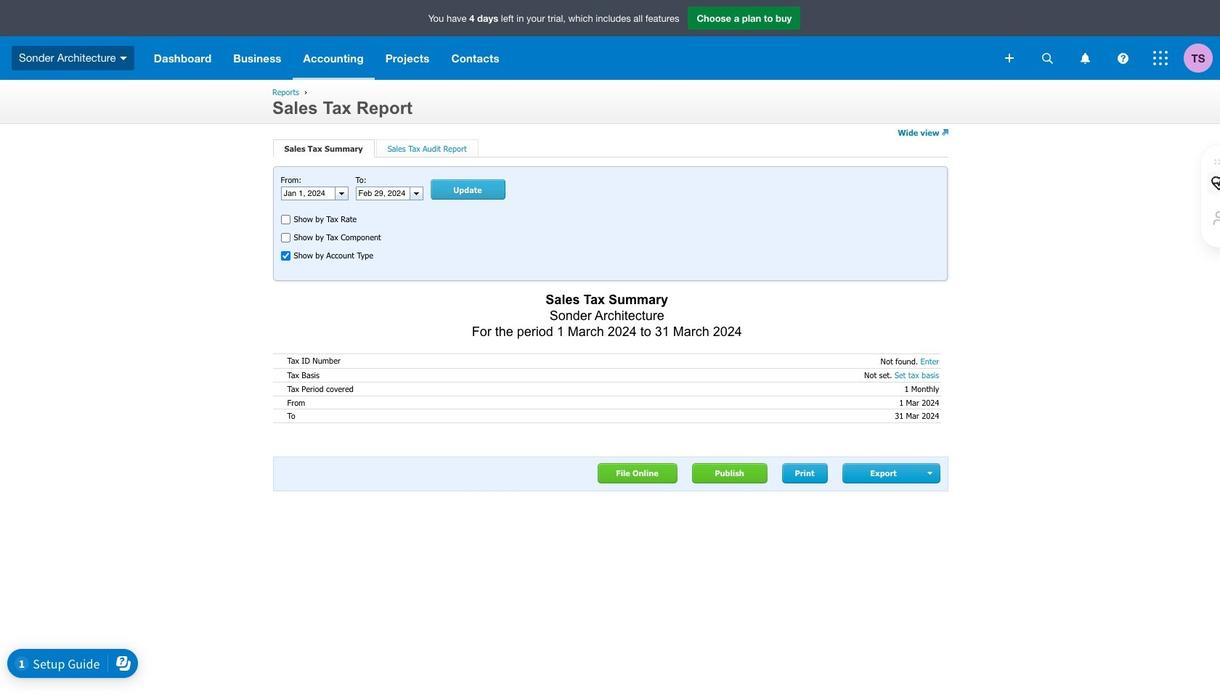 Task type: vqa. For each thing, say whether or not it's contained in the screenshot.
the or
no



Task type: describe. For each thing, give the bounding box(es) containing it.
0 horizontal spatial svg image
[[1005, 54, 1014, 62]]



Task type: locate. For each thing, give the bounding box(es) containing it.
svg image
[[1117, 53, 1128, 64], [1005, 54, 1014, 62]]

1 horizontal spatial svg image
[[1117, 53, 1128, 64]]

export options... image
[[928, 472, 934, 475]]

None text field
[[281, 187, 334, 200], [356, 187, 409, 200], [281, 187, 334, 200], [356, 187, 409, 200]]

None checkbox
[[281, 215, 290, 224], [281, 233, 290, 243], [281, 215, 290, 224], [281, 233, 290, 243]]

banner
[[0, 0, 1220, 80]]

svg image
[[1153, 51, 1168, 65], [1042, 53, 1053, 64], [1080, 53, 1090, 64], [120, 56, 127, 60]]

None checkbox
[[281, 252, 290, 261]]



